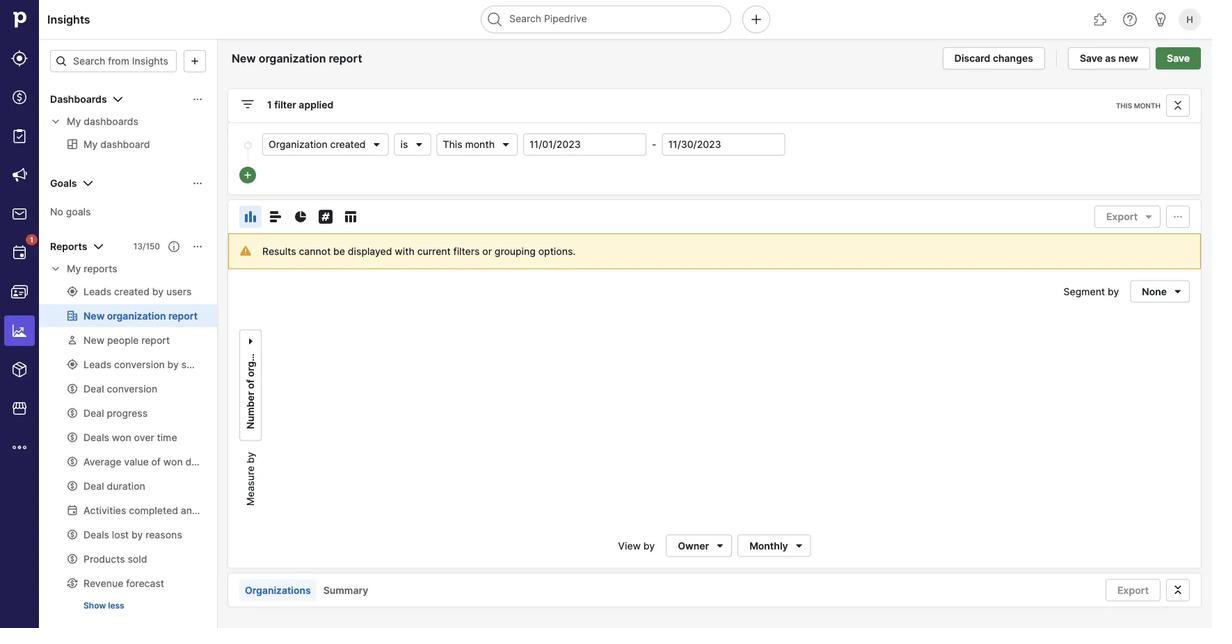 Task type: vqa. For each thing, say whether or not it's contained in the screenshot.
the rightmost Save
yes



Task type: describe. For each thing, give the bounding box(es) containing it.
-
[[652, 139, 656, 151]]

displayed
[[348, 246, 392, 257]]

applied
[[299, 99, 334, 111]]

of
[[245, 380, 256, 390]]

1 vertical spatial dashboards
[[84, 116, 138, 128]]

measure
[[245, 467, 256, 507]]

organizations button
[[239, 580, 316, 602]]

save button
[[1156, 47, 1201, 70]]

goals button
[[39, 173, 217, 195]]

color warning image
[[240, 246, 251, 257]]

goals inside button
[[50, 178, 77, 190]]

13/150
[[133, 242, 160, 252]]

color primary image inside none button
[[1170, 286, 1186, 297]]

color primary image inside is popup button
[[414, 139, 425, 150]]

color primary image inside this month popup button
[[500, 139, 511, 150]]

projects image
[[11, 128, 28, 145]]

less
[[108, 602, 124, 612]]

color primary image inside owner button
[[712, 541, 729, 552]]

home image
[[9, 9, 30, 30]]

show
[[83, 602, 106, 612]]

save as new
[[1080, 53, 1138, 64]]

cannot
[[299, 246, 331, 257]]

results
[[262, 246, 296, 257]]

contacts image
[[11, 284, 28, 301]]

segment
[[1064, 286, 1105, 298]]

0 vertical spatial export button
[[1095, 206, 1161, 228]]

measure by
[[245, 453, 256, 507]]

none button
[[1130, 281, 1190, 303]]

current
[[417, 246, 451, 257]]

h
[[1186, 14, 1193, 25]]

color secondary image
[[50, 116, 61, 127]]

color undefined image
[[11, 245, 28, 262]]

as
[[1105, 53, 1116, 64]]

1 link
[[4, 234, 38, 269]]

MM/DD/YYYY text field
[[523, 134, 646, 156]]

save for save as new
[[1080, 53, 1103, 64]]

Organization created field
[[262, 134, 389, 156]]

color secondary image
[[50, 264, 61, 275]]

1 vertical spatial export button
[[1106, 580, 1161, 602]]

by for measure by
[[245, 453, 256, 464]]

show less
[[83, 602, 124, 612]]

MM/DD/YYYY text field
[[662, 134, 785, 156]]

organizations
[[245, 313, 256, 378]]

sales assistant image
[[1152, 11, 1169, 28]]

is button
[[394, 134, 431, 156]]

by for segment by
[[1108, 286, 1119, 298]]

show less button
[[78, 598, 130, 615]]

number of organizations button
[[239, 313, 262, 442]]

created
[[330, 139, 366, 151]]

number of organizations
[[245, 313, 256, 430]]

leads image
[[11, 50, 28, 67]]

color primary image inside organization created popup button
[[371, 139, 382, 150]]

new
[[1118, 53, 1138, 64]]

1 vertical spatial reports
[[84, 263, 117, 275]]

color primary inverted image
[[242, 170, 253, 181]]

none
[[1142, 286, 1167, 298]]

dashboards inside button
[[50, 94, 107, 105]]

color primary image inside number of organizations button
[[245, 334, 256, 350]]

campaigns image
[[11, 167, 28, 184]]

view by
[[618, 541, 655, 552]]

1 horizontal spatial month
[[1134, 102, 1161, 110]]

discard changes
[[954, 53, 1033, 64]]

options.
[[538, 246, 576, 257]]

or
[[482, 246, 492, 257]]

number
[[245, 392, 256, 430]]

owner
[[678, 541, 709, 552]]

export for export button to the top
[[1106, 211, 1138, 223]]

quick help image
[[1122, 11, 1138, 28]]



Task type: locate. For each thing, give the bounding box(es) containing it.
h button
[[1176, 6, 1204, 33]]

0 vertical spatial this month
[[1116, 102, 1161, 110]]

my
[[67, 116, 81, 128], [67, 263, 81, 275]]

1 for 1 filter applied
[[267, 99, 272, 111]]

1 horizontal spatial 1
[[267, 99, 272, 111]]

owner button
[[666, 535, 732, 558]]

my right color secondary image
[[67, 263, 81, 275]]

by right segment
[[1108, 286, 1119, 298]]

organization created button
[[262, 134, 389, 156]]

0 vertical spatial month
[[1134, 102, 1161, 110]]

This month field
[[437, 134, 518, 156]]

filters
[[453, 246, 480, 257]]

with
[[395, 246, 415, 257]]

0 vertical spatial export
[[1106, 211, 1138, 223]]

filter
[[274, 99, 296, 111]]

export
[[1106, 211, 1138, 223], [1117, 585, 1149, 597]]

menu item
[[0, 312, 39, 351]]

segment by
[[1064, 286, 1119, 298]]

marketplace image
[[11, 401, 28, 417]]

1 menu
[[0, 0, 39, 629]]

by
[[1108, 286, 1119, 298], [245, 453, 256, 464], [643, 541, 655, 552]]

dashboards up color secondary icon
[[50, 94, 107, 105]]

summary button
[[318, 580, 374, 602]]

this right is popup button
[[443, 139, 462, 151]]

color primary image
[[186, 56, 203, 67], [1170, 100, 1186, 111], [500, 139, 511, 150], [242, 209, 259, 225], [342, 209, 359, 225], [1170, 212, 1186, 223], [192, 241, 203, 253], [791, 541, 808, 552], [1170, 586, 1186, 597]]

save
[[1080, 53, 1103, 64], [1167, 53, 1190, 64]]

organization created
[[269, 139, 366, 151]]

view
[[618, 541, 641, 552]]

my right color secondary icon
[[67, 116, 81, 128]]

0 vertical spatial 1
[[267, 99, 272, 111]]

2 my from the top
[[67, 263, 81, 275]]

0 vertical spatial goals
[[50, 178, 77, 190]]

1
[[267, 99, 272, 111], [30, 236, 33, 244]]

color primary image inside monthly button
[[791, 541, 808, 552]]

this month
[[1116, 102, 1161, 110], [443, 139, 495, 151]]

0 horizontal spatial save
[[1080, 53, 1103, 64]]

0 vertical spatial dashboards
[[50, 94, 107, 105]]

1 vertical spatial 1
[[30, 236, 33, 244]]

save left as
[[1080, 53, 1103, 64]]

0 horizontal spatial 1
[[30, 236, 33, 244]]

1 vertical spatial this month
[[443, 139, 495, 151]]

goals
[[50, 178, 77, 190], [66, 206, 91, 218]]

1 inside menu
[[30, 236, 33, 244]]

Search from Insights text field
[[50, 50, 177, 72]]

0 vertical spatial by
[[1108, 286, 1119, 298]]

organization
[[269, 139, 328, 151]]

1 vertical spatial month
[[465, 139, 495, 151]]

0 horizontal spatial by
[[245, 453, 256, 464]]

this month right is field
[[443, 139, 495, 151]]

reports right color secondary image
[[84, 263, 117, 275]]

sales inbox image
[[11, 206, 28, 223]]

by for view by
[[643, 541, 655, 552]]

this month down new
[[1116, 102, 1161, 110]]

0 horizontal spatial this month
[[443, 139, 495, 151]]

1 horizontal spatial this
[[1116, 102, 1132, 110]]

month right is popup button
[[465, 139, 495, 151]]

2 horizontal spatial by
[[1108, 286, 1119, 298]]

export for the bottommost export button
[[1117, 585, 1149, 597]]

0 vertical spatial my
[[67, 116, 81, 128]]

dashboards button
[[39, 88, 217, 111]]

products image
[[11, 362, 28, 379]]

goals right no
[[66, 206, 91, 218]]

New organization report field
[[228, 49, 385, 67]]

my for my dashboards
[[67, 116, 81, 128]]

insights image
[[11, 323, 28, 340]]

1 horizontal spatial save
[[1167, 53, 1190, 64]]

1 save from the left
[[1080, 53, 1103, 64]]

dashboards
[[50, 94, 107, 105], [84, 116, 138, 128]]

1 horizontal spatial by
[[643, 541, 655, 552]]

quick add image
[[748, 11, 765, 28]]

goals up no
[[50, 178, 77, 190]]

by up the measure
[[245, 453, 256, 464]]

this inside popup button
[[443, 139, 462, 151]]

organizations
[[245, 585, 311, 597]]

grouping
[[495, 246, 536, 257]]

save as new button
[[1068, 47, 1150, 70]]

1 filter applied
[[267, 99, 334, 111]]

0 horizontal spatial this
[[443, 139, 462, 151]]

by right view
[[643, 541, 655, 552]]

1 my from the top
[[67, 116, 81, 128]]

deals image
[[11, 89, 28, 106]]

my reports
[[67, 263, 117, 275]]

my dashboards
[[67, 116, 138, 128]]

0 horizontal spatial month
[[465, 139, 495, 151]]

1 vertical spatial my
[[67, 263, 81, 275]]

no
[[50, 206, 63, 218]]

changes
[[993, 53, 1033, 64]]

save for save
[[1167, 53, 1190, 64]]

is
[[400, 139, 408, 151]]

this
[[1116, 102, 1132, 110], [443, 139, 462, 151]]

this month button
[[437, 134, 518, 156]]

save down h button
[[1167, 53, 1190, 64]]

summary
[[323, 585, 368, 597]]

monthly
[[749, 541, 788, 552]]

0 vertical spatial this
[[1116, 102, 1132, 110]]

1 vertical spatial goals
[[66, 206, 91, 218]]

2 save from the left
[[1167, 53, 1190, 64]]

be
[[333, 246, 345, 257]]

my for my reports
[[67, 263, 81, 275]]

insights
[[47, 13, 90, 26]]

month
[[1134, 102, 1161, 110], [465, 139, 495, 151]]

month down new
[[1134, 102, 1161, 110]]

1 for 1
[[30, 236, 33, 244]]

0 vertical spatial reports
[[50, 241, 87, 253]]

export button
[[1095, 206, 1161, 228], [1106, 580, 1161, 602]]

this month inside popup button
[[443, 139, 495, 151]]

is field
[[394, 134, 431, 156]]

monthly button
[[738, 535, 811, 558]]

1 horizontal spatial this month
[[1116, 102, 1161, 110]]

1 vertical spatial export
[[1117, 585, 1149, 597]]

discard
[[954, 53, 990, 64]]

month inside popup button
[[465, 139, 495, 151]]

Search Pipedrive field
[[481, 6, 731, 33]]

2 vertical spatial by
[[643, 541, 655, 552]]

reports up color secondary image
[[50, 241, 87, 253]]

dashboards down the dashboards button
[[84, 116, 138, 128]]

reports
[[50, 241, 87, 253], [84, 263, 117, 275]]

1 vertical spatial this
[[443, 139, 462, 151]]

color primary image inside export button
[[1140, 212, 1157, 223]]

more image
[[11, 440, 28, 456]]

1 vertical spatial by
[[245, 453, 256, 464]]

this down new
[[1116, 102, 1132, 110]]

discard changes button
[[943, 47, 1045, 70]]

results cannot be displayed with current filters or grouping options.
[[262, 246, 576, 257]]

no goals
[[50, 206, 91, 218]]

color primary image
[[56, 56, 67, 67], [110, 91, 126, 108], [192, 94, 203, 105], [239, 96, 256, 113], [371, 139, 382, 150], [414, 139, 425, 150], [80, 175, 96, 192], [192, 178, 203, 189], [267, 209, 284, 225], [292, 209, 309, 225], [317, 209, 334, 225], [1140, 212, 1157, 223], [90, 239, 107, 255], [168, 241, 180, 253], [1170, 286, 1186, 297], [245, 334, 256, 350], [712, 541, 729, 552]]



